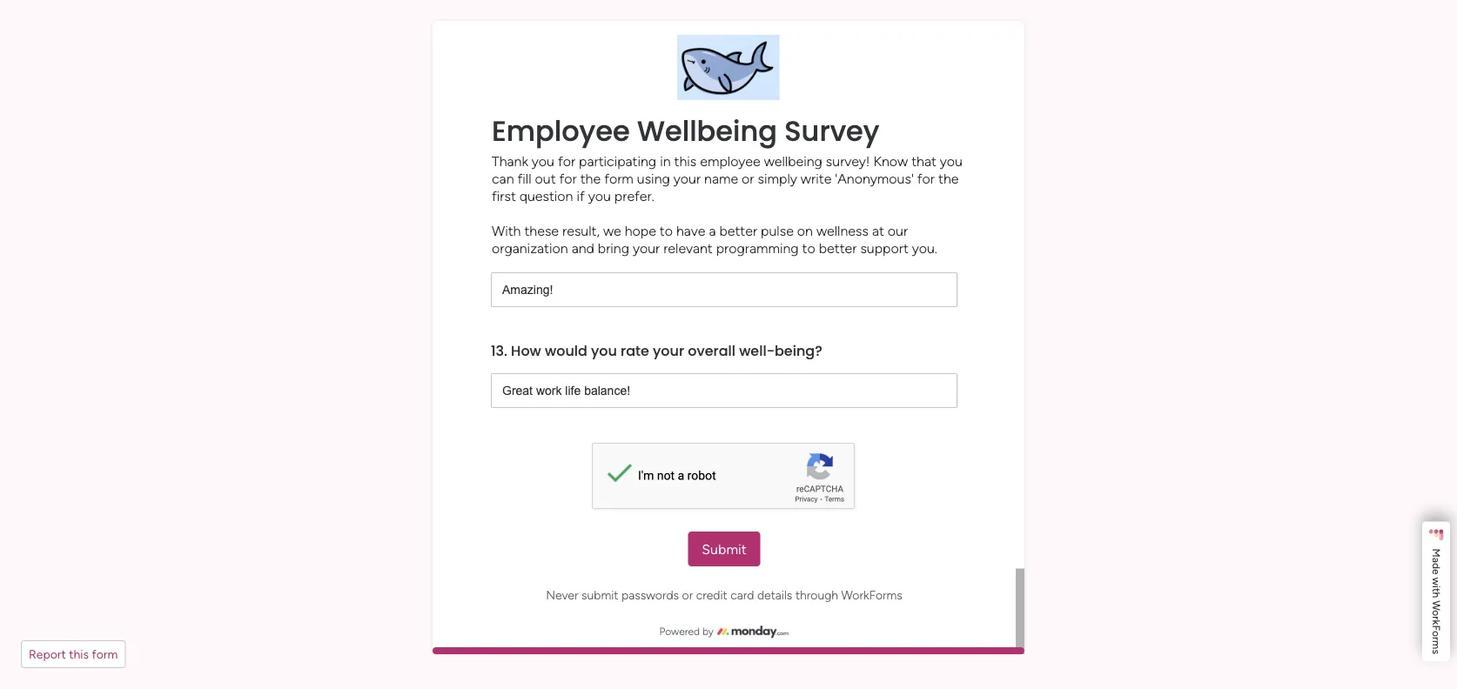 Task type: describe. For each thing, give the bounding box(es) containing it.
your inside the thank you for participating in this employee wellbeing survey! know that you can fill out for the form using your name or simply write 'anonymous' for the first question if you prefer.
[[674, 170, 701, 187]]

2 o from the top
[[1430, 631, 1443, 637]]

how
[[511, 341, 541, 360]]

participating
[[579, 153, 657, 169]]

employee
[[700, 153, 761, 169]]

and
[[572, 240, 594, 256]]

wellness
[[817, 222, 869, 239]]

with
[[492, 222, 521, 239]]

1 the from the left
[[580, 170, 601, 187]]

1 vertical spatial better
[[819, 240, 857, 256]]

details
[[757, 588, 793, 602]]

a inside button
[[1430, 558, 1443, 563]]

form logo image
[[677, 35, 780, 100]]

support
[[860, 240, 909, 256]]

at
[[872, 222, 884, 239]]

powered by
[[659, 626, 714, 638]]

how would you rate your overall well-being? element
[[491, 341, 823, 360]]

13. How would you rate your overall well-being? field
[[491, 373, 958, 408]]

out
[[535, 170, 556, 187]]

using
[[637, 170, 670, 187]]

have
[[676, 222, 706, 239]]

form inside the thank you for participating in this employee wellbeing survey! know that you can fill out for the form using your name or simply write 'anonymous' for the first question if you prefer.
[[604, 170, 634, 187]]

d
[[1430, 563, 1443, 569]]

t
[[1430, 588, 1443, 592]]

first
[[492, 188, 516, 204]]

m
[[1430, 641, 1443, 650]]

organization
[[492, 240, 568, 256]]

result,
[[562, 222, 600, 239]]

in
[[660, 153, 671, 169]]

1 vertical spatial to
[[802, 240, 816, 256]]

survey
[[785, 112, 880, 151]]

you up out
[[532, 153, 554, 169]]

submit button
[[688, 532, 761, 567]]

on
[[797, 222, 813, 239]]

hope
[[625, 222, 656, 239]]

submit
[[702, 541, 747, 558]]

2 the from the left
[[938, 170, 959, 187]]

m a d e w i t h w o r k f o r m s button
[[1423, 522, 1450, 662]]

report this form button
[[21, 641, 126, 669]]

pulse
[[761, 222, 794, 239]]

or inside the thank you for participating in this employee wellbeing survey! know that you can fill out for the form using your name or simply write 'anonymous' for the first question if you prefer.
[[742, 170, 754, 187]]

e
[[1430, 569, 1443, 575]]

by
[[703, 626, 714, 638]]

thank
[[492, 153, 528, 169]]

well-
[[739, 341, 775, 360]]

report
[[29, 647, 66, 662]]

13. how would you rate your overall well-being? group
[[491, 328, 958, 429]]

submit
[[582, 588, 619, 602]]

never submit passwords or credit card details through workforms
[[546, 588, 903, 602]]

can
[[492, 170, 514, 187]]

with these result, we hope to have a better pulse on wellness at our organization and bring your relevant programming to better support you.
[[492, 222, 938, 256]]

for up "if" on the top left of page
[[559, 170, 577, 187]]

you inside 13. how would you rate your overall well-being? group
[[591, 341, 617, 360]]

form form
[[0, 0, 1457, 689]]

your inside group
[[653, 341, 684, 360]]

13.
[[491, 341, 508, 360]]

w
[[1430, 601, 1443, 611]]

h
[[1430, 592, 1443, 598]]

for down employee
[[558, 153, 576, 169]]

passwords
[[622, 588, 679, 602]]

13. how would you rate your overall well-being?
[[491, 341, 823, 360]]

you right that
[[940, 153, 963, 169]]

none field inside form form
[[491, 272, 958, 307]]

bring
[[598, 240, 629, 256]]

a inside with these result, we hope to have a better pulse on wellness at our organization and bring your relevant programming to better support you.
[[709, 222, 716, 239]]

you right "if" on the top left of page
[[588, 188, 611, 204]]

wellbeing
[[764, 153, 823, 169]]



Task type: vqa. For each thing, say whether or not it's contained in the screenshot.
5 icon
no



Task type: locate. For each thing, give the bounding box(es) containing it.
we
[[603, 222, 621, 239]]

s
[[1430, 650, 1443, 655]]

1 vertical spatial a
[[1430, 558, 1443, 563]]

programming
[[716, 240, 799, 256]]

1 vertical spatial form
[[92, 647, 118, 662]]

0 vertical spatial to
[[660, 222, 673, 239]]

through
[[796, 588, 838, 602]]

powered by link
[[433, 623, 1016, 655]]

the
[[580, 170, 601, 187], [938, 170, 959, 187]]

credit
[[696, 588, 728, 602]]

1 vertical spatial your
[[633, 240, 660, 256]]

relevant
[[664, 240, 713, 256]]

you.
[[912, 240, 938, 256]]

1 vertical spatial or
[[682, 588, 693, 602]]

better
[[719, 222, 757, 239], [819, 240, 857, 256]]

0 vertical spatial a
[[709, 222, 716, 239]]

card
[[731, 588, 754, 602]]

your inside with these result, we hope to have a better pulse on wellness at our organization and bring your relevant programming to better support you.
[[633, 240, 660, 256]]

our
[[888, 222, 908, 239]]

1 horizontal spatial or
[[742, 170, 754, 187]]

your down hope
[[633, 240, 660, 256]]

your right rate at the left
[[653, 341, 684, 360]]

'anonymous'
[[835, 170, 914, 187]]

r
[[1430, 617, 1443, 620], [1430, 637, 1443, 641]]

progress bar
[[433, 648, 1025, 655]]

to left have
[[660, 222, 673, 239]]

1 vertical spatial o
[[1430, 631, 1443, 637]]

monday_logo_full image
[[717, 623, 789, 641]]

1 horizontal spatial to
[[802, 240, 816, 256]]

1 horizontal spatial the
[[938, 170, 959, 187]]

0 horizontal spatial to
[[660, 222, 673, 239]]

0 vertical spatial this
[[674, 153, 697, 169]]

0 horizontal spatial the
[[580, 170, 601, 187]]

the right 'anonymous'
[[938, 170, 959, 187]]

1 horizontal spatial better
[[819, 240, 857, 256]]

1 vertical spatial this
[[69, 647, 89, 662]]

0 vertical spatial or
[[742, 170, 754, 187]]

this
[[674, 153, 697, 169], [69, 647, 89, 662]]

form
[[604, 170, 634, 187], [92, 647, 118, 662]]

or left credit
[[682, 588, 693, 602]]

rate
[[621, 341, 649, 360]]

0 horizontal spatial better
[[719, 222, 757, 239]]

0 vertical spatial better
[[719, 222, 757, 239]]

2 r from the top
[[1430, 637, 1443, 641]]

wellbeing
[[637, 112, 777, 151]]

form inside button
[[92, 647, 118, 662]]

progress bar inside form form
[[433, 648, 1025, 655]]

1 horizontal spatial form
[[604, 170, 634, 187]]

w
[[1430, 578, 1443, 586]]

this inside button
[[69, 647, 89, 662]]

survey!
[[826, 153, 870, 169]]

would
[[545, 341, 587, 360]]

or down employee
[[742, 170, 754, 187]]

r down f
[[1430, 637, 1443, 641]]

o up m
[[1430, 631, 1443, 637]]

1 horizontal spatial a
[[1430, 558, 1443, 563]]

o
[[1430, 611, 1443, 617], [1430, 631, 1443, 637]]

0 horizontal spatial or
[[682, 588, 693, 602]]

0 horizontal spatial this
[[69, 647, 89, 662]]

m
[[1430, 549, 1443, 558]]

form down participating
[[604, 170, 634, 187]]

to
[[660, 222, 673, 239], [802, 240, 816, 256]]

prefer.
[[614, 188, 654, 204]]

you
[[532, 153, 554, 169], [940, 153, 963, 169], [588, 188, 611, 204], [591, 341, 617, 360]]

name
[[704, 170, 738, 187]]

2 vertical spatial your
[[653, 341, 684, 360]]

form right report
[[92, 647, 118, 662]]

employee wellbeing survey
[[492, 112, 880, 151]]

thank you for participating in this employee wellbeing survey! know that you can fill out for the form using your name or simply write 'anonymous' for the first question if you prefer.
[[492, 153, 963, 204]]

simply
[[758, 170, 797, 187]]

never
[[546, 588, 578, 602]]

question
[[520, 188, 573, 204]]

f
[[1430, 625, 1443, 631]]

1 vertical spatial r
[[1430, 637, 1443, 641]]

this inside the thank you for participating in this employee wellbeing survey! know that you can fill out for the form using your name or simply write 'anonymous' for the first question if you prefer.
[[674, 153, 697, 169]]

write
[[801, 170, 832, 187]]

you left rate at the left
[[591, 341, 617, 360]]

to down on
[[802, 240, 816, 256]]

a
[[709, 222, 716, 239], [1430, 558, 1443, 563]]

powered
[[659, 626, 700, 638]]

0 vertical spatial your
[[674, 170, 701, 187]]

a right have
[[709, 222, 716, 239]]

1 o from the top
[[1430, 611, 1443, 617]]

for
[[558, 153, 576, 169], [559, 170, 577, 187], [917, 170, 935, 187]]

employee
[[492, 112, 630, 151]]

for down that
[[917, 170, 935, 187]]

a up e
[[1430, 558, 1443, 563]]

0 horizontal spatial a
[[709, 222, 716, 239]]

m a d e w i t h w o r k f o r m s
[[1430, 549, 1443, 655]]

if
[[577, 188, 585, 204]]

your right using
[[674, 170, 701, 187]]

0 horizontal spatial form
[[92, 647, 118, 662]]

better up programming
[[719, 222, 757, 239]]

o up the k in the bottom of the page
[[1430, 611, 1443, 617]]

i
[[1430, 586, 1443, 588]]

being?
[[775, 341, 823, 360]]

or
[[742, 170, 754, 187], [682, 588, 693, 602]]

0 vertical spatial o
[[1430, 611, 1443, 617]]

workforms
[[841, 588, 903, 602]]

r up f
[[1430, 617, 1443, 620]]

0 vertical spatial r
[[1430, 617, 1443, 620]]

the up "if" on the top left of page
[[580, 170, 601, 187]]

0 vertical spatial form
[[604, 170, 634, 187]]

1 r from the top
[[1430, 617, 1443, 620]]

that
[[912, 153, 937, 169]]

k
[[1430, 620, 1443, 626]]

None field
[[491, 272, 958, 307]]

these
[[524, 222, 559, 239]]

1 horizontal spatial this
[[674, 153, 697, 169]]

this right in
[[674, 153, 697, 169]]

better down wellness
[[819, 240, 857, 256]]

your
[[674, 170, 701, 187], [633, 240, 660, 256], [653, 341, 684, 360]]

know
[[874, 153, 908, 169]]

this right report
[[69, 647, 89, 662]]

report this form
[[29, 647, 118, 662]]

overall
[[688, 341, 736, 360]]

fill
[[518, 170, 531, 187]]



